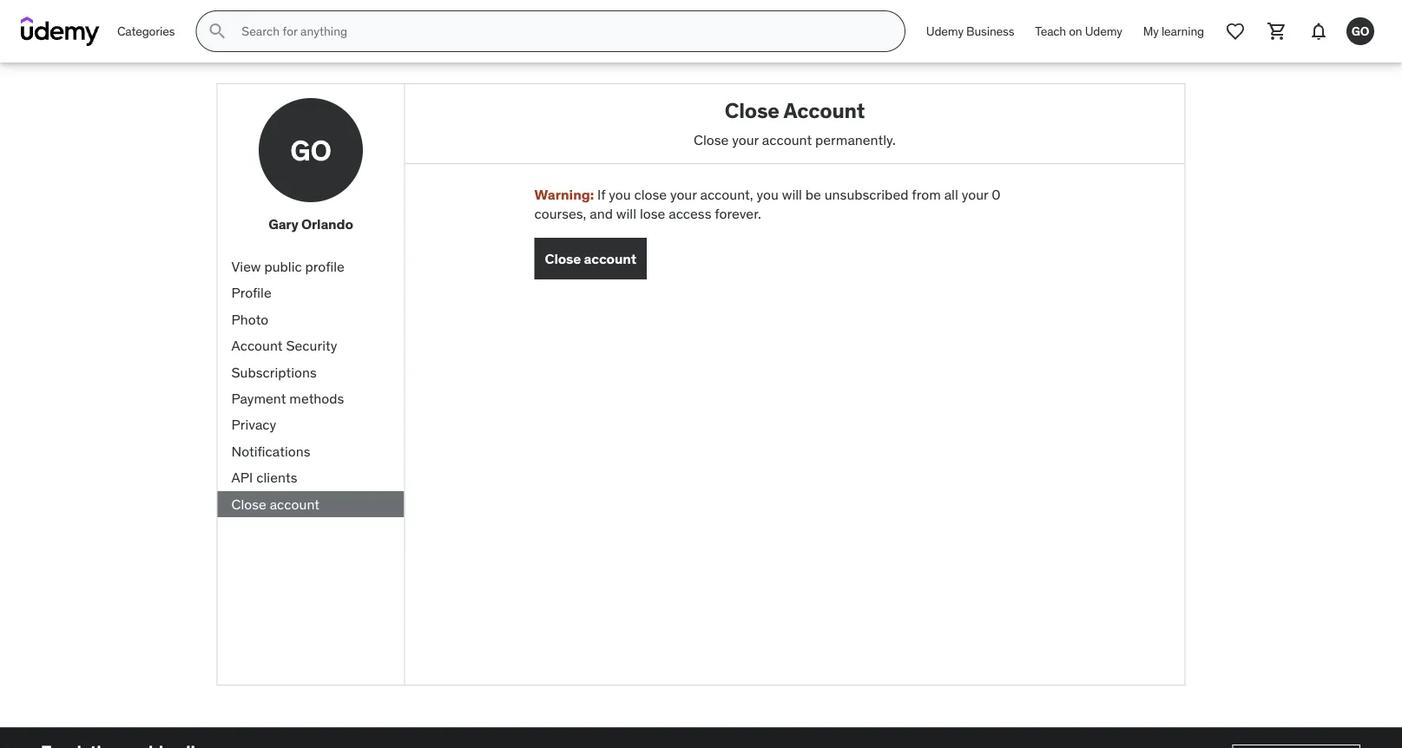 Task type: vqa. For each thing, say whether or not it's contained in the screenshot.
by
no



Task type: locate. For each thing, give the bounding box(es) containing it.
your left 0
[[962, 186, 988, 203]]

Search for anything text field
[[238, 16, 884, 46]]

wishlist image
[[1225, 21, 1246, 42]]

1 horizontal spatial go
[[1352, 23, 1370, 39]]

1 vertical spatial go
[[290, 133, 331, 167]]

api
[[231, 469, 253, 487]]

udemy image
[[21, 16, 100, 46]]

notifications link
[[218, 438, 404, 465]]

account down photo
[[231, 337, 283, 355]]

2 horizontal spatial account
[[762, 131, 812, 148]]

view public profile link
[[218, 254, 404, 280]]

go inside go link
[[1352, 23, 1370, 39]]

udemy
[[926, 23, 964, 39], [1085, 23, 1123, 39]]

close account close your account permanently.
[[694, 97, 896, 148]]

close account link
[[218, 491, 404, 518]]

notifications image
[[1309, 21, 1329, 42]]

all
[[944, 186, 958, 203]]

your up the access
[[670, 186, 697, 203]]

your for you
[[670, 186, 697, 203]]

1 horizontal spatial udemy
[[1085, 23, 1123, 39]]

go up "gary orlando"
[[290, 133, 331, 167]]

security
[[286, 337, 337, 355]]

will right and
[[616, 205, 637, 223]]

0 vertical spatial go
[[1352, 23, 1370, 39]]

notifications
[[231, 442, 310, 460]]

close
[[725, 97, 780, 123], [694, 131, 729, 148], [545, 250, 581, 267], [231, 495, 266, 513]]

0 vertical spatial account
[[784, 97, 865, 123]]

account down and
[[584, 250, 636, 267]]

1 horizontal spatial you
[[757, 186, 779, 203]]

you
[[609, 186, 631, 203], [757, 186, 779, 203]]

on
[[1069, 23, 1082, 39]]

udemy left business
[[926, 23, 964, 39]]

clients
[[256, 469, 297, 487]]

1 horizontal spatial your
[[732, 131, 759, 148]]

udemy business link
[[916, 10, 1025, 52]]

categories
[[117, 23, 175, 39]]

0 vertical spatial account
[[762, 131, 812, 148]]

lose
[[640, 205, 665, 223]]

you up forever. on the top right of page
[[757, 186, 779, 203]]

you right if
[[609, 186, 631, 203]]

account down api clients link
[[270, 495, 320, 513]]

go right notifications image
[[1352, 23, 1370, 39]]

view public profile profile photo account security subscriptions payment methods privacy notifications api clients close account
[[231, 258, 345, 513]]

1 horizontal spatial account
[[784, 97, 865, 123]]

account
[[762, 131, 812, 148], [584, 250, 636, 267], [270, 495, 320, 513]]

0 horizontal spatial udemy
[[926, 23, 964, 39]]

1 you from the left
[[609, 186, 631, 203]]

go link
[[1340, 10, 1381, 52]]

from
[[912, 186, 941, 203]]

gary
[[268, 215, 298, 233]]

your inside close account close your account permanently.
[[732, 131, 759, 148]]

0 horizontal spatial account
[[231, 337, 283, 355]]

courses,
[[534, 205, 586, 223]]

submit search image
[[207, 21, 228, 42]]

1 horizontal spatial account
[[584, 250, 636, 267]]

access
[[669, 205, 712, 223]]

will left be
[[782, 186, 802, 203]]

view
[[231, 258, 261, 275]]

will
[[782, 186, 802, 203], [616, 205, 637, 223]]

photo
[[231, 310, 268, 328]]

account security link
[[218, 333, 404, 359]]

1 vertical spatial account
[[231, 337, 283, 355]]

teach on udemy
[[1035, 23, 1123, 39]]

your for account
[[732, 131, 759, 148]]

account
[[784, 97, 865, 123], [231, 337, 283, 355]]

udemy right on
[[1085, 23, 1123, 39]]

methods
[[289, 390, 344, 407]]

account up permanently.
[[784, 97, 865, 123]]

your
[[732, 131, 759, 148], [670, 186, 697, 203], [962, 186, 988, 203]]

profile
[[305, 258, 345, 275]]

profile link
[[218, 280, 404, 307]]

subscriptions
[[231, 363, 317, 381]]

2 vertical spatial account
[[270, 495, 320, 513]]

profile
[[231, 284, 272, 302]]

close account button
[[534, 238, 647, 280]]

account up be
[[762, 131, 812, 148]]

photo link
[[218, 307, 404, 333]]

privacy
[[231, 416, 276, 434]]

your up 'account,'
[[732, 131, 759, 148]]

1 horizontal spatial will
[[782, 186, 802, 203]]

0 horizontal spatial will
[[616, 205, 637, 223]]

1 vertical spatial account
[[584, 250, 636, 267]]

0 horizontal spatial your
[[670, 186, 697, 203]]

learning
[[1162, 23, 1204, 39]]

close inside close account button
[[545, 250, 581, 267]]

go
[[1352, 23, 1370, 39], [290, 133, 331, 167]]

categories button
[[107, 10, 185, 52]]

1 udemy from the left
[[926, 23, 964, 39]]

0 horizontal spatial account
[[270, 495, 320, 513]]

0 horizontal spatial you
[[609, 186, 631, 203]]

and
[[590, 205, 613, 223]]



Task type: describe. For each thing, give the bounding box(es) containing it.
business
[[967, 23, 1014, 39]]

2 horizontal spatial your
[[962, 186, 988, 203]]

account inside view public profile profile photo account security subscriptions payment methods privacy notifications api clients close account
[[270, 495, 320, 513]]

payment methods link
[[218, 386, 404, 412]]

my
[[1143, 23, 1159, 39]]

my learning
[[1143, 23, 1204, 39]]

if you close your account, you will be unsubscribed from all your 0 courses, and will lose access forever.
[[534, 186, 1001, 223]]

account inside view public profile profile photo account security subscriptions payment methods privacy notifications api clients close account
[[231, 337, 283, 355]]

teach
[[1035, 23, 1066, 39]]

2 udemy from the left
[[1085, 23, 1123, 39]]

teach on udemy link
[[1025, 10, 1133, 52]]

if
[[597, 186, 605, 203]]

0
[[992, 186, 1001, 203]]

public
[[264, 258, 302, 275]]

subscriptions link
[[218, 359, 404, 386]]

orlando
[[301, 215, 353, 233]]

forever.
[[715, 205, 761, 223]]

close inside view public profile profile photo account security subscriptions payment methods privacy notifications api clients close account
[[231, 495, 266, 513]]

payment
[[231, 390, 286, 407]]

gary orlando
[[268, 215, 353, 233]]

close account
[[545, 250, 636, 267]]

be
[[806, 186, 821, 203]]

udemy business
[[926, 23, 1014, 39]]

account inside close account close your account permanently.
[[762, 131, 812, 148]]

close
[[634, 186, 667, 203]]

privacy link
[[218, 412, 404, 438]]

1 vertical spatial will
[[616, 205, 637, 223]]

0 vertical spatial will
[[782, 186, 802, 203]]

warning:
[[534, 186, 594, 203]]

account inside close account button
[[584, 250, 636, 267]]

permanently.
[[815, 131, 896, 148]]

api clients link
[[218, 465, 404, 491]]

my learning link
[[1133, 10, 1215, 52]]

unsubscribed
[[825, 186, 909, 203]]

account inside close account close your account permanently.
[[784, 97, 865, 123]]

0 horizontal spatial go
[[290, 133, 331, 167]]

2 you from the left
[[757, 186, 779, 203]]

account,
[[700, 186, 753, 203]]

shopping cart with 0 items image
[[1267, 21, 1288, 42]]



